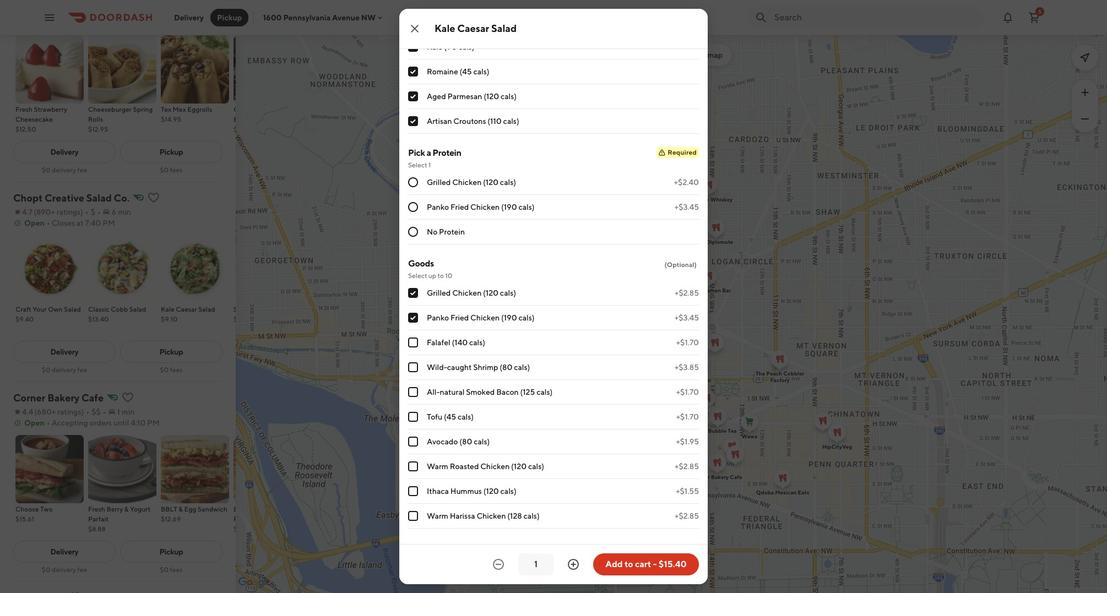 Task type: vqa. For each thing, say whether or not it's contained in the screenshot.
Decrease quantity by 1 'ICON'
yes



Task type: locate. For each thing, give the bounding box(es) containing it.
pickup link down $14.95
[[120, 141, 223, 163]]

bacon left the (125
[[496, 388, 519, 397]]

zoom out image
[[1079, 112, 1092, 126]]

2 vertical spatial $0 delivery fee
[[42, 566, 87, 574]]

move
[[673, 51, 693, 59]]

( for corner
[[34, 408, 37, 416]]

map
[[707, 51, 723, 59]]

0 vertical spatial +$1.70
[[676, 338, 699, 347]]

fried inside 'goods' group
[[451, 313, 469, 322]]

) left the • $$
[[81, 408, 84, 416]]

1 vertical spatial bacon
[[234, 505, 253, 513]]

0 vertical spatial select
[[408, 161, 427, 169]]

0 vertical spatial $0 fees
[[160, 166, 183, 174]]

+$1.95
[[676, 437, 699, 446]]

cheesecake inside fresh strawberry cheesecake $12.50
[[15, 115, 53, 123]]

0 vertical spatial pm
[[103, 219, 115, 228]]

0 vertical spatial (
[[34, 208, 36, 216]]

ratings up open • closes at 7:40 pm
[[57, 208, 80, 216]]

to inside goods select up to 10
[[438, 272, 444, 280]]

& left cheddar
[[254, 505, 259, 513]]

• left $$
[[86, 408, 89, 416]]

craft your own salad image
[[15, 235, 84, 304]]

$0 fees
[[160, 166, 183, 174], [160, 366, 183, 374], [160, 566, 183, 574]]

caesar inside kale caesar salad $9.10
[[176, 305, 197, 313]]

& inside bacon & cheddar panini $10.15
[[254, 505, 259, 513]]

$0 for 1st pickup link from the top of the page
[[160, 166, 169, 174]]

grazie grazie
[[553, 378, 588, 385], [553, 378, 588, 385]]

1 vertical spatial kale caesar salad image
[[161, 235, 229, 304]]

none radio inside pick a protein group
[[408, 202, 418, 212]]

delivery link down $8.88
[[13, 541, 116, 563]]

(120
[[484, 92, 499, 101], [483, 178, 499, 187], [483, 289, 499, 297], [511, 462, 527, 471], [484, 487, 499, 496]]

$0 fees down $14.95
[[160, 166, 183, 174]]

1 warm from the top
[[427, 462, 448, 471]]

powered by google image
[[239, 577, 271, 588]]

0 vertical spatial +$2.85
[[675, 289, 699, 297]]

2 +$3.45 from the top
[[675, 313, 699, 322]]

click to add this store to your saved list image
[[147, 191, 160, 204], [68, 591, 81, 593]]

0 vertical spatial +$3.45
[[675, 203, 699, 212]]

open for corner
[[24, 419, 45, 427]]

3 +$1.70 from the top
[[676, 413, 699, 421]]

delivery for delivery link for bakery
[[50, 548, 78, 556]]

dc bubble tea
[[699, 427, 737, 434], [699, 427, 737, 434]]

protein
[[433, 148, 461, 158], [439, 228, 465, 236]]

2 horizontal spatial &
[[254, 505, 259, 513]]

goods up up
[[408, 258, 434, 269]]

1 horizontal spatial &
[[179, 505, 183, 513]]

ratings up accepting
[[57, 408, 81, 416]]

1 vertical spatial fried
[[451, 313, 469, 322]]

warm up ithaca
[[427, 462, 448, 471]]

0 vertical spatial warm
[[427, 462, 448, 471]]

$0 delivery fee for bakery
[[42, 566, 87, 574]]

0 vertical spatial click to add this store to your saved list image
[[147, 191, 160, 204]]

pickup link down the $12.69
[[120, 541, 223, 563]]

2 vertical spatial delivery link
[[13, 541, 116, 563]]

1 $0 fees from the top
[[160, 166, 183, 174]]

1 inside pick a protein select 1
[[428, 161, 431, 169]]

santa fe salad $10.60
[[234, 305, 278, 323]]

warm down ithaca
[[427, 512, 448, 521]]

1 vertical spatial $0 fees
[[160, 366, 183, 374]]

6 min
[[112, 208, 131, 216]]

choose two image
[[15, 435, 84, 503]]

1 horizontal spatial kale caesar salad image
[[408, 0, 699, 9]]

1 vertical spatial select
[[408, 272, 427, 280]]

+$2.85 for warm roasted chicken (120 cals)
[[675, 462, 699, 471]]

2 grilled from the top
[[427, 289, 451, 297]]

0 vertical spatial delivery link
[[13, 141, 116, 163]]

min right "6"
[[118, 208, 131, 216]]

panini
[[234, 515, 253, 523]]

grilled down pick a protein select 1 at left
[[427, 178, 451, 187]]

add
[[606, 559, 623, 570]]

$$
[[92, 408, 101, 416]]

pickup down $14.95
[[159, 148, 183, 156]]

1 vertical spatial delivery link
[[13, 341, 116, 363]]

grilled inside 'goods' group
[[427, 289, 451, 297]]

1 vertical spatial pm
[[147, 419, 160, 427]]

1 select from the top
[[408, 161, 427, 169]]

+$3.45 inside 'goods' group
[[675, 313, 699, 322]]

2 vertical spatial fee
[[77, 566, 87, 574]]

(45 right romaine
[[460, 67, 472, 76]]

2 delivery from the top
[[52, 366, 76, 374]]

fees for corner bakery cafe
[[170, 566, 183, 574]]

to left cart at bottom
[[625, 559, 633, 570]]

chopt creative salad co.
[[13, 192, 130, 204], [582, 440, 629, 456], [582, 440, 629, 456]]

( right the "4.4"
[[34, 408, 37, 416]]

$0 for delivery link for bakery
[[42, 566, 50, 574]]

fee for bakery
[[77, 566, 87, 574]]

0 horizontal spatial to
[[438, 272, 444, 280]]

1 pickup link from the top
[[120, 141, 223, 163]]

panko inside 'goods' group
[[427, 313, 449, 322]]

3 delivery from the top
[[52, 566, 76, 574]]

falafel
[[427, 338, 450, 347]]

(45 right tofu
[[444, 413, 456, 421]]

2 cheesecake from the left
[[261, 115, 298, 123]]

0 vertical spatial bacon
[[496, 388, 519, 397]]

1 items, open order cart image
[[1028, 11, 1041, 24]]

+$3.45 down +$2.40
[[675, 203, 699, 212]]

2 fried from the top
[[451, 313, 469, 322]]

craft
[[15, 305, 31, 313]]

protein inside pick a protein select 1
[[433, 148, 461, 158]]

delivery
[[174, 13, 204, 22], [50, 148, 78, 156], [50, 348, 78, 356], [50, 548, 78, 556]]

classic cobb salad image
[[88, 235, 156, 304]]

kale inside the included ingredients group
[[427, 42, 443, 51]]

0 horizontal spatial cheesecake
[[15, 115, 53, 123]]

1 vertical spatial goods
[[430, 543, 456, 553]]

panko up "no"
[[427, 203, 449, 212]]

2 +$1.70 from the top
[[676, 388, 699, 397]]

eats
[[798, 489, 809, 496], [798, 489, 809, 496]]

fresh inside fresh strawberry cheesecake $12.50
[[15, 105, 32, 113]]

+$1.70 for tofu (45 cals)
[[676, 413, 699, 421]]

fees down $9.10
[[170, 366, 183, 374]]

panko fried chicken (190 cals) inside pick a protein group
[[427, 203, 535, 212]]

+$2.85 for grilled chicken (120 cals)
[[675, 289, 699, 297]]

qdoba mexican eats
[[756, 489, 809, 496], [756, 489, 809, 496]]

3 & from the left
[[254, 505, 259, 513]]

kale up $9.10
[[161, 305, 175, 313]]

delivery inside delivery button
[[174, 13, 204, 22]]

aged parmesan (120 cals)
[[427, 92, 517, 101]]

0 vertical spatial min
[[118, 208, 131, 216]]

(80 right shrimp
[[500, 363, 513, 372]]

(120 inside pick a protein group
[[483, 178, 499, 187]]

kale up "(90"
[[435, 23, 455, 34]]

grilled chicken (120 cals) down 10
[[427, 289, 516, 297]]

1 vertical spatial fresh
[[88, 505, 105, 513]]

1 & from the left
[[124, 505, 129, 513]]

decrease quantity by 1 image
[[492, 558, 505, 571]]

0 horizontal spatial (45
[[444, 413, 456, 421]]

1 +$2.85 from the top
[[675, 289, 699, 297]]

fried up no protein
[[451, 203, 469, 212]]

delivery for delivery link associated with creative
[[50, 348, 78, 356]]

3 pickup link from the top
[[120, 541, 223, 563]]

king
[[629, 380, 641, 386], [629, 380, 641, 386]]

2 grilled chicken (120 cals) from the top
[[427, 289, 516, 297]]

0 vertical spatial panko
[[427, 203, 449, 212]]

(190 for protein
[[501, 203, 517, 212]]

+$2.85 down +$1.55
[[675, 512, 699, 521]]

None checkbox
[[408, 288, 418, 298], [408, 362, 418, 372], [408, 387, 418, 397], [408, 437, 418, 447], [408, 511, 418, 521], [408, 288, 418, 298], [408, 362, 418, 372], [408, 387, 418, 397], [408, 437, 418, 447], [408, 511, 418, 521]]

pick a protein group
[[408, 147, 699, 245]]

+$2.85
[[675, 289, 699, 297], [675, 462, 699, 471], [675, 512, 699, 521]]

Current quantity is 1 number field
[[525, 559, 547, 571]]

tofu (45 cals)
[[427, 413, 474, 421]]

sandwich
[[198, 505, 227, 513]]

1 horizontal spatial bacon
[[496, 388, 519, 397]]

smoothie king
[[604, 380, 641, 386], [604, 380, 641, 386]]

& inside fresh berry & yogurt parfait $8.88
[[124, 505, 129, 513]]

cheesecake down the dream
[[261, 115, 298, 123]]

to
[[438, 272, 444, 280], [625, 559, 633, 570]]

pickup link
[[120, 141, 223, 163], [120, 341, 223, 363], [120, 541, 223, 563]]

0 vertical spatial to
[[438, 272, 444, 280]]

$0 fees down the $12.69
[[160, 566, 183, 574]]

grazie
[[553, 378, 570, 385], [553, 378, 570, 385], [571, 378, 588, 385], [571, 378, 588, 385]]

kale inside kale caesar salad $9.10
[[161, 305, 175, 313]]

(120 inside the included ingredients group
[[484, 92, 499, 101]]

2 fees from the top
[[170, 366, 183, 374]]

ratings for creative
[[57, 208, 80, 216]]

pickup link for chopt creative salad co.
[[120, 341, 223, 363]]

protein right "no"
[[439, 228, 465, 236]]

1 horizontal spatial to
[[625, 559, 633, 570]]

(120 for +$2.40
[[483, 178, 499, 187]]

open down the "4.4"
[[24, 419, 45, 427]]

bandit taco
[[630, 151, 661, 157], [630, 151, 661, 157]]

fried for protein
[[451, 203, 469, 212]]

cheesecake up $12.50
[[15, 115, 53, 123]]

1 horizontal spatial (45
[[460, 67, 472, 76]]

$0 delivery fee
[[42, 166, 87, 174], [42, 366, 87, 374], [42, 566, 87, 574]]

panko up falafel
[[427, 313, 449, 322]]

smoothie
[[604, 380, 628, 386], [604, 380, 628, 386]]

0 horizontal spatial kale caesar salad image
[[161, 235, 229, 304]]

pm down "6"
[[103, 219, 115, 228]]

fees for chopt creative salad co.
[[170, 366, 183, 374]]

$12.95
[[88, 125, 108, 133]]

child
[[512, 400, 526, 407], [512, 400, 526, 407]]

kale (90 cals)
[[427, 42, 475, 51]]

0 vertical spatial (190
[[501, 203, 517, 212]]

& right berry
[[124, 505, 129, 513]]

select
[[408, 161, 427, 169], [408, 272, 427, 280]]

+$3.45 up '+$3.85'
[[675, 313, 699, 322]]

1 vertical spatial delivery
[[52, 366, 76, 374]]

fees down $14.95
[[170, 166, 183, 174]]

0 horizontal spatial click to add this store to your saved list image
[[68, 591, 81, 593]]

3 $0 fees from the top
[[160, 566, 183, 574]]

caesar
[[457, 23, 489, 34], [176, 305, 197, 313]]

fresh for fresh berry & yogurt parfait $8.88
[[88, 505, 105, 513]]

grilled chicken (120 cals) for up
[[427, 289, 516, 297]]

+$1.70 for falafel (140 cals)
[[676, 338, 699, 347]]

close kale caesar salad image
[[408, 22, 421, 35]]

0 horizontal spatial fresh
[[15, 105, 32, 113]]

0 horizontal spatial 1
[[117, 408, 120, 416]]

search
[[635, 51, 659, 59]]

• right $$
[[103, 408, 106, 416]]

0 vertical spatial $0 delivery fee
[[42, 166, 87, 174]]

kale caesar salad
[[435, 23, 517, 34]]

1 vertical spatial grilled chicken (120 cals)
[[427, 289, 516, 297]]

grilled chicken (120 cals) inside 'goods' group
[[427, 289, 516, 297]]

+$1.70 up +$1.95
[[676, 413, 699, 421]]

2 & from the left
[[179, 505, 183, 513]]

0 horizontal spatial (80
[[460, 437, 472, 446]]

kale left "(90"
[[427, 42, 443, 51]]

delivery down fresh strawberry cheesecake $12.50
[[50, 148, 78, 156]]

0 vertical spatial panko fried chicken (190 cals)
[[427, 203, 535, 212]]

0 vertical spatial 1
[[428, 161, 431, 169]]

2 vertical spatial fees
[[170, 566, 183, 574]]

$0 for pickup link corresponding to chopt creative salad co.
[[160, 366, 169, 374]]

natural
[[440, 388, 465, 397]]

min
[[118, 208, 131, 216], [122, 408, 135, 416]]

warm for warm roasted chicken (120 cals)
[[427, 462, 448, 471]]

pickup down $9.10
[[159, 348, 183, 356]]

1 vertical spatial click to add this store to your saved list image
[[68, 591, 81, 593]]

cart
[[635, 559, 651, 570]]

2 +$2.85 from the top
[[675, 462, 699, 471]]

2 (190 from the top
[[501, 313, 517, 322]]

1 vertical spatial fee
[[77, 366, 87, 374]]

$12.69
[[161, 515, 181, 523]]

2 vertical spatial pickup link
[[120, 541, 223, 563]]

select inside goods select up to 10
[[408, 272, 427, 280]]

panko
[[427, 203, 449, 212], [427, 313, 449, 322]]

berry
[[107, 505, 123, 513]]

2 panko fried chicken (190 cals) from the top
[[427, 313, 535, 322]]

) left • $
[[80, 208, 83, 216]]

• left $
[[85, 208, 89, 216]]

2 pickup link from the top
[[120, 341, 223, 363]]

delivery down craft your own salad $9.40
[[50, 348, 78, 356]]

2 fee from the top
[[77, 366, 87, 374]]

delivery for 3rd delivery link from the bottom
[[50, 148, 78, 156]]

2 select from the top
[[408, 272, 427, 280]]

farmers
[[553, 419, 574, 426], [553, 419, 574, 426]]

delivery link down craft your own salad $9.40
[[13, 341, 116, 363]]

2 vertical spatial kale
[[161, 305, 175, 313]]

1 vertical spatial 1
[[117, 408, 120, 416]]

1 vertical spatial warm
[[427, 512, 448, 521]]

$0 for 3rd delivery link from the bottom
[[42, 166, 50, 174]]

2 vertical spatial delivery
[[52, 566, 76, 574]]

2 warm from the top
[[427, 512, 448, 521]]

1 $0 delivery fee from the top
[[42, 166, 87, 174]]

1 open from the top
[[24, 219, 45, 228]]

classic
[[88, 305, 110, 313]]

1 grilled chicken (120 cals) from the top
[[427, 178, 516, 187]]

(190 inside 'goods' group
[[501, 313, 517, 322]]

pickup inside button
[[217, 13, 242, 22]]

select down pick
[[408, 161, 427, 169]]

1 (190 from the top
[[501, 203, 517, 212]]

0 vertical spatial ratings
[[57, 208, 80, 216]]

fresh berry & yogurt parfait image
[[88, 435, 156, 503]]

pm right 4:10 at the bottom of the page
[[147, 419, 160, 427]]

1 +$1.70 from the top
[[676, 338, 699, 347]]

1 vertical spatial $0 delivery fee
[[42, 366, 87, 374]]

1 vertical spatial (80
[[460, 437, 472, 446]]

1 vertical spatial grilled
[[427, 289, 451, 297]]

ratings
[[57, 208, 80, 216], [57, 408, 81, 416]]

1 horizontal spatial cheesecake
[[261, 115, 298, 123]]

0 horizontal spatial &
[[124, 505, 129, 513]]

fresh inside fresh berry & yogurt parfait $8.88
[[88, 505, 105, 513]]

10
[[445, 272, 452, 280]]

$14.95
[[161, 115, 181, 123]]

3 fees from the top
[[170, 566, 183, 574]]

as
[[660, 51, 668, 59]]

grilled down up
[[427, 289, 451, 297]]

fees down the $12.69
[[170, 566, 183, 574]]

(45 inside 'goods' group
[[444, 413, 456, 421]]

1 vertical spatial to
[[625, 559, 633, 570]]

+$3.45 inside pick a protein group
[[675, 203, 699, 212]]

panko fried chicken (190 cals)
[[427, 203, 535, 212], [427, 313, 535, 322]]

1 grilled from the top
[[427, 178, 451, 187]]

cheesecake inside oreo® dream extreme cheesecake $11.50
[[261, 115, 298, 123]]

panko inside pick a protein group
[[427, 203, 449, 212]]

• $$
[[86, 408, 101, 416]]

delivery link down fresh strawberry cheesecake $12.50
[[13, 141, 116, 163]]

panko fried chicken (190 cals) inside 'goods' group
[[427, 313, 535, 322]]

0 vertical spatial open
[[24, 219, 45, 228]]

fresh strawberry cheesecake image
[[15, 35, 84, 104]]

1 vertical spatial min
[[122, 408, 135, 416]]

1 horizontal spatial caesar
[[457, 23, 489, 34]]

avenue
[[332, 13, 360, 22]]

1 delivery from the top
[[52, 166, 76, 174]]

1 horizontal spatial (80
[[500, 363, 513, 372]]

+$1.70 down '+$3.85'
[[676, 388, 699, 397]]

notification bell image
[[1001, 11, 1015, 24]]

kale caesar salad image
[[408, 0, 699, 9], [161, 235, 229, 304]]

1 vertical spatial pickup link
[[120, 341, 223, 363]]

1 horizontal spatial 1
[[428, 161, 431, 169]]

caesar up $9.10
[[176, 305, 197, 313]]

1 vertical spatial caesar
[[176, 305, 197, 313]]

3 delivery link from the top
[[13, 541, 116, 563]]

grilled chicken (120 cals) down pick a protein select 1 at left
[[427, 178, 516, 187]]

0 vertical spatial grilled
[[427, 178, 451, 187]]

1 up the until
[[117, 408, 120, 416]]

founding farmers dc
[[527, 419, 574, 433], [527, 419, 574, 433]]

panko for up
[[427, 313, 449, 322]]

panko fried chicken (190 cals) up (140
[[427, 313, 535, 322]]

3 +$2.85 from the top
[[675, 512, 699, 521]]

0 vertical spatial )
[[80, 208, 83, 216]]

goods right the "extra"
[[430, 543, 456, 553]]

$0 for delivery link associated with creative
[[42, 366, 50, 374]]

3 $0 delivery fee from the top
[[42, 566, 87, 574]]

0 vertical spatial delivery
[[52, 166, 76, 174]]

salad inside kale caesar salad $9.10
[[198, 305, 215, 313]]

panko for protein
[[427, 203, 449, 212]]

1 +$3.45 from the top
[[675, 203, 699, 212]]

1 cheesecake from the left
[[15, 115, 53, 123]]

salad
[[491, 23, 517, 34], [86, 192, 112, 204], [64, 305, 81, 313], [129, 305, 146, 313], [198, 305, 215, 313], [261, 305, 278, 313], [591, 448, 608, 456], [591, 448, 608, 456]]

warm for warm harissa chicken (128 cals)
[[427, 512, 448, 521]]

1 panko from the top
[[427, 203, 449, 212]]

(190 inside pick a protein group
[[501, 203, 517, 212]]

(140
[[452, 338, 468, 347]]

1 vertical spatial panko
[[427, 313, 449, 322]]

tex
[[161, 105, 171, 113]]

0 vertical spatial kale
[[435, 23, 455, 34]]

to inside add to cart - $15.40 button
[[625, 559, 633, 570]]

0 vertical spatial fresh
[[15, 105, 32, 113]]

1 panko fried chicken (190 cals) from the top
[[427, 203, 535, 212]]

delivery down two
[[50, 548, 78, 556]]

0 vertical spatial fee
[[77, 166, 87, 174]]

0 vertical spatial (45
[[460, 67, 472, 76]]

0 horizontal spatial caesar
[[176, 305, 197, 313]]

salad inside the classic cobb salad $13.40
[[129, 305, 146, 313]]

fee
[[77, 166, 87, 174], [77, 366, 87, 374], [77, 566, 87, 574]]

None radio
[[408, 177, 418, 187]]

2 vertical spatial +$1.70
[[676, 413, 699, 421]]

+$2.85 for warm harissa chicken (128 cals)
[[675, 512, 699, 521]]

peri
[[597, 324, 610, 331], [597, 324, 610, 331]]

select inside pick a protein select 1
[[408, 161, 427, 169]]

Romaine (45 cals) checkbox
[[408, 67, 418, 77]]

2 vertical spatial $0 fees
[[160, 566, 183, 574]]

bacon up panini
[[234, 505, 253, 513]]

goods inside goods select up to 10
[[408, 258, 434, 269]]

parfait
[[88, 515, 109, 523]]

flower child
[[493, 400, 526, 407], [493, 400, 526, 407]]

grilled for up
[[427, 289, 451, 297]]

+$2.85 down (optional)
[[675, 289, 699, 297]]

1 vertical spatial (45
[[444, 413, 456, 421]]

1 vertical spatial +$3.45
[[675, 313, 699, 322]]

0 vertical spatial pickup link
[[120, 141, 223, 163]]

$10.15
[[234, 525, 253, 533]]

(190
[[501, 203, 517, 212], [501, 313, 517, 322]]

the peach cobbler factory
[[756, 370, 804, 383], [756, 370, 804, 383]]

2 vertical spatial +$2.85
[[675, 512, 699, 521]]

ithaca hummus (120 cals)
[[427, 487, 517, 496]]

1 vertical spatial )
[[81, 408, 84, 416]]

fresh up $12.50
[[15, 105, 32, 113]]

fees
[[170, 166, 183, 174], [170, 366, 183, 374], [170, 566, 183, 574]]

min for corner bakery cafe
[[122, 408, 135, 416]]

pickup link down $9.10
[[120, 341, 223, 363]]

pm
[[103, 219, 115, 228], [147, 419, 160, 427]]

2 open from the top
[[24, 419, 45, 427]]

at
[[76, 219, 83, 228]]

1 down the a
[[428, 161, 431, 169]]

delivery left pickup button
[[174, 13, 204, 22]]

0 vertical spatial grilled chicken (120 cals)
[[427, 178, 516, 187]]

0 vertical spatial kale caesar salad image
[[408, 0, 699, 9]]

caesar up kale (90 cals)
[[457, 23, 489, 34]]

1 vertical spatial open
[[24, 419, 45, 427]]

pick a protein select 1
[[408, 148, 461, 169]]

& inside bblt & egg sandwich $12.69
[[179, 505, 183, 513]]

2 delivery link from the top
[[13, 341, 116, 363]]

cheeseburger spring rolls image
[[88, 35, 156, 104]]

1 vertical spatial +$2.85
[[675, 462, 699, 471]]

mex
[[173, 105, 186, 113]]

min up the until
[[122, 408, 135, 416]]

orders
[[90, 419, 112, 427]]

no
[[427, 228, 438, 236]]

select left up
[[408, 272, 427, 280]]

+$1.70 up '+$3.85'
[[676, 338, 699, 347]]

(45 inside the included ingredients group
[[460, 67, 472, 76]]

grill
[[683, 383, 694, 390], [683, 383, 694, 390]]

open • accepting orders until 4:10 pm
[[24, 419, 160, 427]]

0 vertical spatial fried
[[451, 203, 469, 212]]

panko fried chicken (190 cals) up no protein
[[427, 203, 535, 212]]

& left 'egg'
[[179, 505, 183, 513]]

$0 fees down $9.10
[[160, 366, 183, 374]]

kale caesar salad image inside dialog
[[408, 0, 699, 9]]

2 panko from the top
[[427, 313, 449, 322]]

(45 for romaine
[[460, 67, 472, 76]]

0 vertical spatial goods
[[408, 258, 434, 269]]

3 fee from the top
[[77, 566, 87, 574]]

1 vertical spatial fees
[[170, 366, 183, 374]]

1 vertical spatial (
[[34, 408, 37, 416]]

cals)
[[459, 42, 475, 51], [473, 67, 490, 76], [501, 92, 517, 101], [503, 117, 519, 126], [500, 178, 516, 187], [519, 203, 535, 212], [500, 289, 516, 297], [519, 313, 535, 322], [469, 338, 485, 347], [514, 363, 530, 372], [537, 388, 553, 397], [458, 413, 474, 421], [474, 437, 490, 446], [528, 462, 544, 471], [500, 487, 517, 496], [524, 512, 540, 521]]

open down 4.7
[[24, 219, 45, 228]]

fresh up parfait
[[88, 505, 105, 513]]

1 vertical spatial +$1.70
[[676, 388, 699, 397]]

• down 680+
[[47, 419, 50, 427]]

1 fried from the top
[[451, 203, 469, 212]]

2 $0 delivery fee from the top
[[42, 366, 87, 374]]

fried up (140
[[451, 313, 469, 322]]

fried inside pick a protein group
[[451, 203, 469, 212]]

( right 4.7
[[34, 208, 36, 216]]

No Protein radio
[[408, 227, 418, 237]]

(80 right 'avocado'
[[460, 437, 472, 446]]

protein right the a
[[433, 148, 461, 158]]

0 horizontal spatial bacon
[[234, 505, 253, 513]]

2 $0 fees from the top
[[160, 366, 183, 374]]

None checkbox
[[408, 313, 418, 323], [408, 338, 418, 348], [408, 412, 418, 422], [408, 462, 418, 472], [408, 486, 418, 496], [408, 313, 418, 323], [408, 338, 418, 348], [408, 412, 418, 422], [408, 462, 418, 472], [408, 486, 418, 496]]

artisan croutons (110 cals)
[[427, 117, 519, 126]]

1 vertical spatial ratings
[[57, 408, 81, 416]]

None radio
[[408, 202, 418, 212]]

to left 10
[[438, 272, 444, 280]]

pickup right delivery button
[[217, 13, 242, 22]]

0 vertical spatial fees
[[170, 166, 183, 174]]

+$2.85 up +$1.55
[[675, 462, 699, 471]]

caesar inside dialog
[[457, 23, 489, 34]]

co.
[[114, 192, 130, 204], [609, 448, 620, 456], [609, 448, 620, 456]]

6
[[112, 208, 116, 216]]

goods
[[408, 258, 434, 269], [430, 543, 456, 553]]

5
[[1038, 8, 1042, 15]]

grilled inside pick a protein group
[[427, 178, 451, 187]]

corner
[[13, 392, 45, 404], [692, 473, 710, 480], [692, 473, 710, 480]]

grilled chicken (120 cals) inside pick a protein group
[[427, 178, 516, 187]]

$0 delivery fee for creative
[[42, 366, 87, 374]]



Task type: describe. For each thing, give the bounding box(es) containing it.
(128
[[508, 512, 522, 521]]

i
[[669, 51, 672, 59]]

bblt
[[161, 505, 177, 513]]

$11.50
[[234, 125, 253, 133]]

+$1.70 for all-natural smoked bacon (125 cals)
[[676, 388, 699, 397]]

1 vertical spatial protein
[[439, 228, 465, 236]]

kale for kale caesar salad
[[435, 23, 455, 34]]

strawberry
[[34, 105, 67, 113]]

map region
[[236, 4, 1107, 593]]

$9.40
[[15, 315, 34, 323]]

wild-
[[427, 363, 447, 372]]

artisan
[[427, 117, 452, 126]]

recenter the map image
[[1079, 51, 1092, 64]]

increase quantity by 1 image
[[567, 558, 580, 571]]

1 horizontal spatial click to add this store to your saved list image
[[147, 191, 160, 204]]

+$3.45 for protein
[[675, 203, 699, 212]]

) for bakery
[[81, 408, 84, 416]]

(90
[[444, 42, 457, 51]]

croutons
[[454, 117, 486, 126]]

kale caesar salad $9.10
[[161, 305, 215, 323]]

open menu image
[[43, 11, 56, 24]]

up
[[428, 272, 436, 280]]

1600 pennsylvania avenue nw button
[[263, 13, 385, 22]]

oreo®
[[234, 105, 255, 113]]

craft your own salad $9.40
[[15, 305, 81, 323]]

• down 890+
[[47, 219, 50, 228]]

wild-caught shrimp (80 cals)
[[427, 363, 530, 372]]

goods group
[[408, 258, 699, 529]]

$13.40
[[88, 315, 109, 323]]

romaine
[[427, 67, 458, 76]]

own
[[48, 305, 63, 313]]

( for chopt
[[34, 208, 36, 216]]

salad inside dialog
[[491, 23, 517, 34]]

+$2.40
[[674, 178, 699, 187]]

(45 for tofu
[[444, 413, 456, 421]]

(120 for +$1.55
[[484, 487, 499, 496]]

choose two $15.61
[[15, 505, 53, 523]]

delivery for bakery
[[52, 566, 76, 574]]

$0 fees for corner bakery cafe
[[160, 566, 183, 574]]

min for chopt creative salad co.
[[118, 208, 131, 216]]

delivery button
[[167, 9, 210, 26]]

spring
[[133, 105, 153, 113]]

fresh for fresh strawberry cheesecake $12.50
[[15, 105, 32, 113]]

the
[[694, 51, 706, 59]]

1 fee from the top
[[77, 166, 87, 174]]

shrimp
[[473, 363, 498, 372]]

delivery for delivery button
[[174, 13, 204, 22]]

caesar for kale caesar salad $9.10
[[176, 305, 197, 313]]

+$3.85
[[675, 363, 699, 372]]

romaine (45 cals)
[[427, 67, 490, 76]]

cobb
[[111, 305, 128, 313]]

+$3.45 for up
[[675, 313, 699, 322]]

-
[[653, 559, 657, 570]]

zoom in image
[[1079, 86, 1092, 99]]

your
[[33, 305, 47, 313]]

eggrolls
[[187, 105, 212, 113]]

kale caesar salad dialog
[[399, 0, 708, 593]]

tex mex eggrolls image
[[161, 35, 229, 104]]

bacon & cheddar panini $10.15
[[234, 505, 287, 533]]

tofu
[[427, 413, 442, 421]]

rolls
[[88, 115, 103, 123]]

a
[[427, 148, 431, 158]]

extra
[[408, 543, 429, 553]]

egg
[[184, 505, 196, 513]]

grilled for protein
[[427, 178, 451, 187]]

cheeseburger spring rolls $12.95
[[88, 105, 153, 133]]

open • closes at 7:40 pm
[[24, 219, 115, 228]]

closes
[[52, 219, 75, 228]]

smoked
[[466, 388, 495, 397]]

classic cobb salad $13.40
[[88, 305, 146, 323]]

ratings for bakery
[[57, 408, 81, 416]]

bacon inside 'goods' group
[[496, 388, 519, 397]]

$10.60
[[234, 315, 255, 323]]

tex mex eggrolls $14.95
[[161, 105, 212, 123]]

roasted
[[450, 462, 479, 471]]

ithaca
[[427, 487, 449, 496]]

1 fees from the top
[[170, 166, 183, 174]]

& for bblt
[[179, 505, 183, 513]]

Kale (90 cals) checkbox
[[408, 42, 418, 52]]

$0 fees for chopt creative salad co.
[[160, 366, 183, 374]]

salad inside santa fe salad $10.60
[[261, 305, 278, 313]]

bacon inside bacon & cheddar panini $10.15
[[234, 505, 253, 513]]

(120 for +$2.85
[[483, 289, 499, 297]]

680+
[[37, 408, 56, 416]]

4.4
[[22, 408, 33, 416]]

fee for creative
[[77, 366, 87, 374]]

pick
[[408, 148, 425, 158]]

1 delivery link from the top
[[13, 141, 116, 163]]

(190 for up
[[501, 313, 517, 322]]

add to cart - $15.40
[[606, 559, 687, 570]]

included ingredients group
[[408, 20, 699, 134]]

search as i move the map
[[635, 51, 723, 59]]

pennsylvania
[[283, 13, 331, 22]]

& for bacon
[[254, 505, 259, 513]]

• right $
[[97, 208, 101, 216]]

890+
[[36, 208, 55, 216]]

yogurt
[[130, 505, 151, 513]]

0 vertical spatial (80
[[500, 363, 513, 372]]

fried for up
[[451, 313, 469, 322]]

parmesan
[[448, 92, 482, 101]]

caesar for kale caesar salad
[[457, 23, 489, 34]]

dream
[[257, 105, 277, 113]]

avocado (80 cals)
[[427, 437, 490, 446]]

oreo® dream extreme cheesecake $11.50
[[234, 105, 298, 133]]

delivery for creative
[[52, 366, 76, 374]]

choose
[[15, 505, 39, 513]]

average rating of 4.7 out of 5 element
[[13, 207, 33, 218]]

panko fried chicken (190 cals) for up
[[427, 313, 535, 322]]

no protein
[[427, 228, 465, 236]]

two
[[40, 505, 53, 513]]

1600 pennsylvania avenue nw
[[263, 13, 376, 22]]

• $
[[85, 208, 95, 216]]

pickup button
[[210, 9, 249, 26]]

4.7
[[22, 208, 33, 216]]

1 min
[[117, 408, 135, 416]]

salad inside craft your own salad $9.40
[[64, 305, 81, 313]]

(125
[[520, 388, 535, 397]]

extra goods
[[408, 543, 456, 553]]

all-natural smoked bacon (125 cals)
[[427, 388, 553, 397]]

pickup down the $12.69
[[159, 548, 183, 556]]

grilled chicken (120 cals) for protein
[[427, 178, 516, 187]]

delivery link for creative
[[13, 341, 116, 363]]

(110
[[488, 117, 502, 126]]

ingredients
[[444, 21, 489, 31]]

Aged Parmesan (120 cals) checkbox
[[408, 91, 418, 101]]

fe
[[252, 305, 260, 313]]

kale for kale (90 cals)
[[427, 42, 443, 51]]

$0 for corner bakery cafe's pickup link
[[160, 566, 169, 574]]

bblt & egg sandwich image
[[161, 435, 229, 503]]

0 horizontal spatial pm
[[103, 219, 115, 228]]

open for chopt
[[24, 219, 45, 228]]

) for creative
[[80, 208, 83, 216]]

goods select up to 10
[[408, 258, 452, 280]]

panko fried chicken (190 cals) for protein
[[427, 203, 535, 212]]

$
[[91, 208, 95, 216]]

4:10
[[131, 419, 146, 427]]

extreme
[[234, 115, 259, 123]]

required
[[668, 148, 697, 156]]

Artisan Croutons (110 cals) checkbox
[[408, 116, 418, 126]]

7:40
[[85, 219, 101, 228]]

delivery link for bakery
[[13, 541, 116, 563]]

warm roasted chicken (120 cals)
[[427, 462, 544, 471]]

click to add this store to your saved list image
[[121, 391, 134, 404]]

pickup link for corner bakery cafe
[[120, 541, 223, 563]]

average rating of 4.4 out of 5 element
[[13, 407, 33, 418]]

Search as I move the map checkbox
[[620, 50, 630, 60]]

santa
[[234, 305, 251, 313]]



